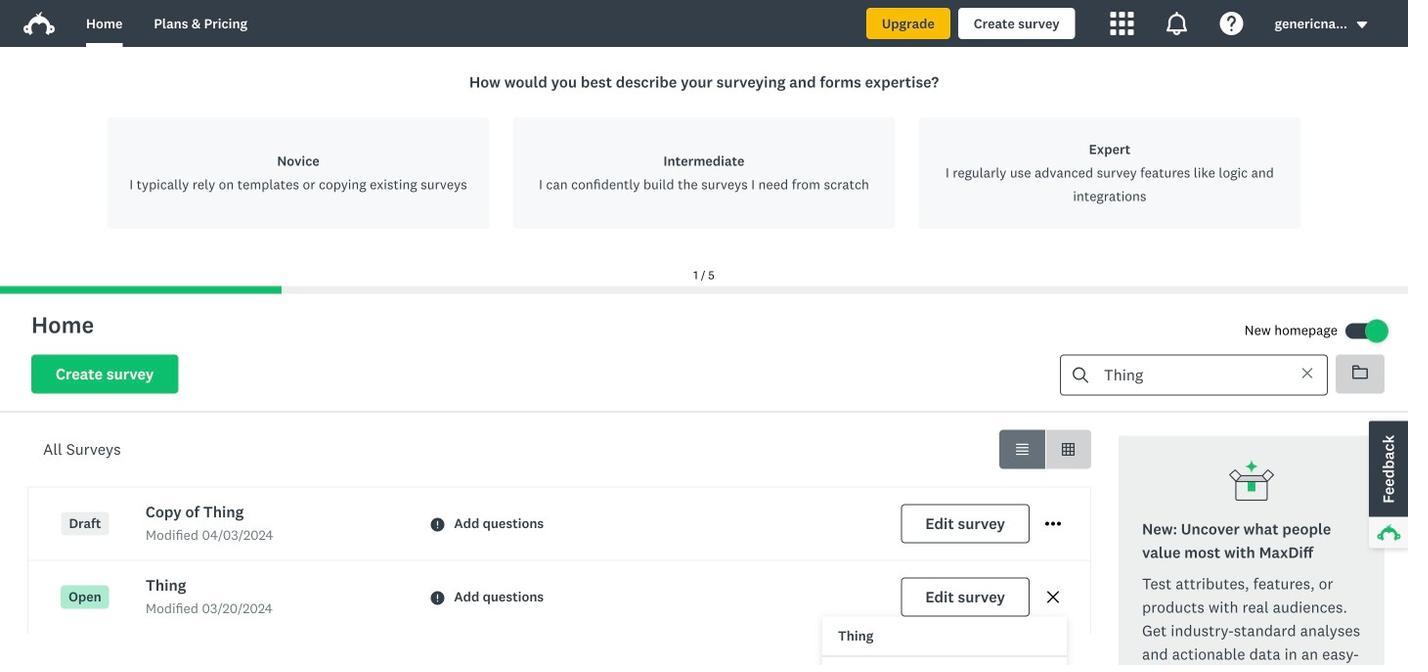 Task type: vqa. For each thing, say whether or not it's contained in the screenshot.
LIGHT BULB WITH LIGHTNING BOLT INSIDE SHOWING A NEW IDEA ICON
no



Task type: locate. For each thing, give the bounding box(es) containing it.
folders image
[[1353, 364, 1369, 380], [1353, 365, 1369, 379]]

search image
[[1073, 367, 1089, 383], [1073, 367, 1089, 383]]

clear search image
[[1301, 366, 1315, 380]]

group
[[1000, 430, 1092, 469]]

dropdown arrow icon image
[[1356, 18, 1370, 32], [1358, 21, 1368, 28]]

products icon image
[[1111, 12, 1134, 35], [1111, 12, 1134, 35]]

help icon image
[[1220, 12, 1244, 35]]

menu
[[823, 617, 1067, 665]]

clear search image
[[1303, 368, 1313, 378]]

dialog
[[0, 47, 1409, 294]]

brand logo image
[[23, 8, 55, 39], [23, 12, 55, 35]]

open menu image
[[1046, 516, 1061, 532], [1046, 522, 1061, 526]]



Task type: describe. For each thing, give the bounding box(es) containing it.
1 brand logo image from the top
[[23, 8, 55, 39]]

2 brand logo image from the top
[[23, 12, 55, 35]]

warning image
[[431, 591, 444, 605]]

close menu image
[[1046, 590, 1061, 605]]

2 open menu image from the top
[[1046, 522, 1061, 526]]

Search text field
[[1089, 356, 1284, 395]]

1 folders image from the top
[[1353, 364, 1369, 380]]

2 folders image from the top
[[1353, 365, 1369, 379]]

max diff icon image
[[1229, 459, 1276, 506]]

warning image
[[431, 518, 444, 532]]

1 open menu image from the top
[[1046, 516, 1061, 532]]

notification center icon image
[[1166, 12, 1189, 35]]

close menu image
[[1048, 592, 1059, 603]]



